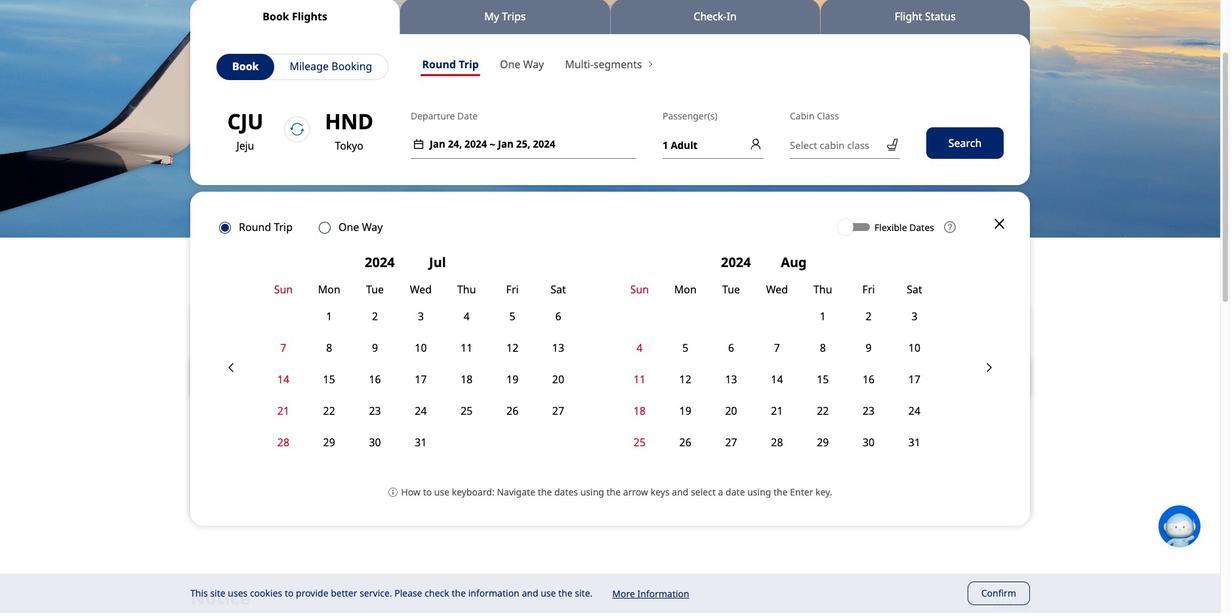 Task type: vqa. For each thing, say whether or not it's contained in the screenshot.
1 inside the DROPDOWN BUTTON
yes



Task type: describe. For each thing, give the bounding box(es) containing it.
uses
[[228, 587, 248, 600]]

check-in
[[694, 9, 737, 23]]

1 horizontal spatial 6 button
[[709, 332, 755, 363]]

0 horizontal spatial 26 button
[[490, 395, 536, 426]]

different
[[559, 469, 611, 484]]

skypass
[[210, 487, 260, 503]]

1 horizontal spatial 12 button
[[663, 363, 709, 395]]

tab list containing book flights
[[190, 0, 1031, 34]]

1 10 button from the left
[[398, 332, 444, 363]]

flight status
[[895, 9, 956, 23]]

provide
[[296, 587, 329, 600]]

the left enter
[[774, 485, 788, 498]]

dates
[[910, 221, 935, 233]]

1 horizontal spatial 19 button
[[663, 395, 709, 426]]

2 17 button from the left
[[892, 363, 938, 395]]

site.
[[575, 587, 593, 600]]

arrow
[[623, 485, 649, 498]]

20 for the left 20 button
[[553, 372, 565, 386]]

to inside new direct flights to extraordinary cities in southeast asia and china.
[[891, 469, 904, 484]]

0 horizontal spatial 12 button
[[490, 332, 536, 363]]

2024 left jul
[[365, 253, 398, 271]]

1 21 from the left
[[278, 403, 290, 418]]

1 22 button from the left
[[306, 395, 352, 426]]

this site uses cookies to provide better service. please check the information and use the site.
[[190, 587, 593, 600]]

check
[[425, 587, 450, 600]]

book button
[[232, 55, 259, 79]]

dates
[[555, 485, 578, 498]]

3 for aug
[[912, 309, 918, 323]]

gift
[[257, 469, 278, 484]]

0 horizontal spatial 27 button
[[536, 395, 582, 426]]

1 30 from the left
[[369, 435, 381, 449]]

22 for 1st '22' button from left
[[323, 403, 335, 418]]

select
[[790, 138, 818, 151]]

0 horizontal spatial 25 button
[[444, 395, 490, 426]]

trip for departure date
[[459, 57, 479, 72]]

class
[[848, 138, 870, 151]]

visa®
[[263, 487, 297, 503]]

0 horizontal spatial 13
[[553, 340, 565, 355]]

keyboard:
[[452, 485, 495, 498]]

3 button for jul
[[398, 300, 444, 332]]

2 21 from the left
[[771, 403, 783, 418]]

14 for 1st 14 button from right
[[771, 372, 783, 386]]

1 7 button from the left
[[261, 332, 306, 363]]

1 horizontal spatial and
[[672, 485, 689, 498]]

20 for the rightmost 20 button
[[726, 403, 738, 418]]

2 28 button from the left
[[755, 426, 800, 458]]

1 for aug
[[820, 309, 826, 323]]

24,
[[448, 137, 462, 150]]

in
[[818, 487, 829, 503]]

0 horizontal spatial 6
[[556, 309, 562, 323]]

1 8 from the left
[[326, 340, 332, 355]]

book for book flights
[[263, 9, 289, 23]]

hnd
[[325, 107, 374, 135]]

in
[[727, 9, 737, 23]]

of
[[281, 469, 292, 484]]

22 for first '22' button from right
[[817, 403, 829, 418]]

1 23 button from the left
[[352, 395, 398, 426]]

fri for jul
[[506, 282, 519, 296]]

mileage.
[[497, 487, 547, 503]]

2 for aug
[[866, 309, 872, 323]]

mileage
[[290, 59, 329, 74]]

a
[[719, 485, 724, 498]]

27 for left 27 button
[[553, 403, 565, 418]]

booking
[[332, 59, 372, 74]]

book for book
[[232, 59, 259, 74]]

mileage booking button
[[290, 56, 372, 78]]

0 horizontal spatial 20 button
[[536, 363, 582, 395]]

27 for the rightmost 27 button
[[726, 435, 738, 449]]

0 horizontal spatial 19 button
[[490, 363, 536, 395]]

new direct flights to extraordinary cities in southeast asia and china. link
[[764, 303, 1031, 518]]

2 jan from the left
[[498, 137, 514, 150]]

extraordinary
[[907, 469, 988, 484]]

way for 2024
[[362, 220, 383, 234]]

1 horizontal spatial 4 button
[[617, 332, 663, 363]]

2 21 button from the left
[[755, 395, 800, 426]]

0 horizontal spatial 4 button
[[444, 300, 490, 332]]

1 horizontal spatial 26
[[680, 435, 692, 449]]

check-in button
[[611, 0, 820, 34]]

new direct flights to extraordinary cities in southeast asia and china.
[[783, 469, 988, 503]]

tue for aug
[[723, 282, 740, 296]]

1 16 from the left
[[369, 372, 381, 386]]

2 10 from the left
[[909, 340, 921, 355]]

my trips button
[[401, 0, 610, 34]]

flight
[[895, 9, 923, 23]]

tokyo
[[335, 139, 363, 153]]

1 horizontal spatial 13 button
[[709, 363, 755, 395]]

mileage booking
[[290, 59, 372, 74]]

1 17 button from the left
[[398, 363, 444, 395]]

0 horizontal spatial 5 button
[[490, 300, 536, 332]]

1 10 from the left
[[415, 340, 427, 355]]

1 horizontal spatial 13
[[726, 372, 738, 386]]

2 14 button from the left
[[755, 363, 800, 395]]

cards
[[300, 487, 333, 503]]

2 24 from the left
[[909, 403, 921, 418]]

1 31 from the left
[[415, 435, 427, 449]]

confirm button
[[968, 582, 1031, 605]]

the down out
[[538, 485, 552, 498]]

flexible dates
[[875, 221, 935, 233]]

1 horizontal spatial 20 button
[[709, 395, 755, 426]]

2 16 button from the left
[[846, 363, 892, 395]]

flights
[[292, 9, 328, 23]]

service.
[[360, 587, 392, 600]]

view
[[993, 598, 1013, 610]]

1 horizontal spatial 25 button
[[617, 426, 663, 458]]

1 horizontal spatial 26 button
[[663, 426, 709, 458]]

1 jan from the left
[[430, 137, 446, 150]]

view list link
[[993, 597, 1031, 611]]

2 15 button from the left
[[800, 363, 846, 395]]

class
[[817, 110, 840, 122]]

9 for 1st 9 button from the right
[[866, 340, 872, 355]]

1 horizontal spatial 6
[[729, 340, 735, 355]]

multi-
[[565, 57, 594, 72]]

round for 2024
[[239, 220, 271, 234]]

select cabin class
[[790, 138, 870, 151]]

your
[[686, 469, 713, 484]]

booking type group
[[217, 54, 389, 80]]

award
[[296, 469, 334, 484]]

cabin
[[790, 110, 815, 122]]

14 for first 14 button from left
[[278, 372, 290, 386]]

1 horizontal spatial use
[[541, 587, 556, 600]]

site
[[210, 587, 226, 600]]

flights
[[850, 469, 888, 484]]

2024 right 25,
[[533, 137, 556, 150]]

sun for aug
[[631, 282, 649, 296]]

1 horizontal spatial 11 button
[[617, 363, 663, 395]]

cookies
[[250, 587, 282, 600]]

search
[[949, 136, 982, 150]]

0 horizontal spatial 13 button
[[536, 332, 582, 363]]

1 31 button from the left
[[398, 426, 444, 458]]

5 for the leftmost 5 'button'
[[510, 309, 516, 323]]

date
[[726, 485, 745, 498]]

multi-segments
[[565, 57, 645, 72]]

multi-segments link
[[564, 56, 654, 76]]

2 22 button from the left
[[800, 395, 846, 426]]

keys
[[651, 485, 670, 498]]

check out different ways to use your mileage. link
[[477, 303, 744, 518]]

check
[[497, 469, 532, 484]]

1 horizontal spatial 5 button
[[663, 332, 709, 363]]

cju jeju
[[227, 107, 263, 153]]

cities
[[783, 487, 815, 503]]

aug
[[781, 253, 807, 271]]

get
[[210, 469, 231, 484]]

how
[[401, 485, 421, 498]]

one way for departure date
[[500, 57, 544, 72]]

more information link
[[613, 587, 690, 600]]

cabin class
[[790, 110, 842, 122]]

1 28 from the left
[[278, 435, 290, 449]]

flight status button
[[821, 0, 1031, 34]]

please
[[395, 587, 423, 600]]

select cabin class button
[[790, 131, 901, 159]]

2 29 button from the left
[[800, 426, 846, 458]]

2024 left aug
[[721, 253, 755, 271]]

1 horizontal spatial 11
[[634, 372, 646, 386]]

book flights
[[263, 9, 328, 23]]

w
[[1224, 520, 1231, 533]]

list
[[1016, 598, 1031, 610]]

0 horizontal spatial 11
[[461, 340, 473, 355]]

one for departure date
[[500, 57, 521, 72]]

one way for 2024
[[339, 220, 383, 234]]

itinerary type group
[[412, 54, 555, 79]]

1 9 button from the left
[[352, 332, 398, 363]]

1 8 button from the left
[[306, 332, 352, 363]]

0 horizontal spatial use
[[434, 485, 450, 498]]

status
[[926, 9, 956, 23]]

25,
[[516, 137, 531, 150]]

2 23 from the left
[[863, 403, 875, 418]]

thu for jul
[[457, 282, 476, 296]]

southeast
[[832, 487, 892, 503]]

chat w
[[1201, 520, 1231, 533]]

1 28 button from the left
[[261, 426, 306, 458]]

2 8 from the left
[[820, 340, 826, 355]]

chat w link
[[1159, 505, 1231, 547]]

2 29 from the left
[[817, 435, 829, 449]]

0 horizontal spatial and
[[522, 587, 539, 600]]

1 horizontal spatial 27 button
[[709, 426, 755, 458]]



Task type: locate. For each thing, give the bounding box(es) containing it.
1 vertical spatial 25
[[634, 435, 646, 449]]

17
[[415, 372, 427, 386], [909, 372, 921, 386]]

2 10 button from the left
[[892, 332, 938, 363]]

navigate
[[497, 485, 536, 498]]

15 for 1st 15 button from the right
[[817, 372, 829, 386]]

10 button
[[398, 332, 444, 363], [892, 332, 938, 363]]

2 16 from the left
[[863, 372, 875, 386]]

1 vertical spatial 26
[[680, 435, 692, 449]]

0 horizontal spatial 30 button
[[352, 426, 398, 458]]

28 up the of
[[278, 435, 290, 449]]

1 button for jul
[[306, 300, 352, 332]]

1 horizontal spatial 19
[[680, 403, 692, 418]]

1 horizontal spatial 17 button
[[892, 363, 938, 395]]

2 24 button from the left
[[892, 395, 938, 426]]

27 button
[[536, 395, 582, 426], [709, 426, 755, 458]]

0 horizontal spatial thu
[[457, 282, 476, 296]]

use
[[662, 469, 683, 484], [434, 485, 450, 498], [541, 587, 556, 600]]

1 adult
[[663, 138, 698, 151]]

8 button
[[306, 332, 352, 363], [800, 332, 846, 363]]

0 vertical spatial round trip
[[422, 57, 479, 72]]

search button
[[927, 127, 1004, 159]]

get the gift of award travel this year. skypass visa® cards
[[210, 469, 429, 503]]

my
[[485, 9, 500, 23]]

use left site.
[[541, 587, 556, 600]]

to up asia
[[891, 469, 904, 484]]

0 horizontal spatial 15 button
[[306, 363, 352, 395]]

1 thu from the left
[[457, 282, 476, 296]]

way inside itinerary type group
[[524, 57, 544, 72]]

3
[[418, 309, 424, 323], [912, 309, 918, 323]]

1 14 from the left
[[278, 372, 290, 386]]

using
[[581, 485, 605, 498], [748, 485, 772, 498]]

round trip inside itinerary type group
[[422, 57, 479, 72]]

round inside itinerary type group
[[422, 57, 456, 72]]

1 vertical spatial round
[[239, 220, 271, 234]]

0 horizontal spatial 19
[[507, 372, 519, 386]]

information
[[468, 587, 520, 600]]

30 button up this
[[352, 426, 398, 458]]

book up cju
[[232, 59, 259, 74]]

28 button up the of
[[261, 426, 306, 458]]

0 horizontal spatial 23 button
[[352, 395, 398, 426]]

1 17 from the left
[[415, 372, 427, 386]]

19 for right 19 button
[[680, 403, 692, 418]]

31 up extraordinary in the bottom of the page
[[909, 435, 921, 449]]

key.
[[816, 485, 833, 498]]

1 14 button from the left
[[261, 363, 306, 395]]

round trip for departure date
[[422, 57, 479, 72]]

and right information
[[522, 587, 539, 600]]

29 button up direct at the bottom right of the page
[[800, 426, 846, 458]]

2 30 from the left
[[863, 435, 875, 449]]

1 horizontal spatial 18
[[634, 403, 646, 418]]

to up keys at the right bottom of the page
[[647, 469, 659, 484]]

0 horizontal spatial using
[[581, 485, 605, 498]]

29 button
[[306, 426, 352, 458], [800, 426, 846, 458]]

1 3 from the left
[[418, 309, 424, 323]]

1 2 from the left
[[372, 309, 378, 323]]

0 vertical spatial 18
[[461, 372, 473, 386]]

0 vertical spatial 6
[[556, 309, 562, 323]]

1 7 from the left
[[281, 340, 287, 355]]

the up skypass at the bottom left of page
[[234, 469, 254, 484]]

trips
[[502, 9, 526, 23]]

0 horizontal spatial 28
[[278, 435, 290, 449]]

2 button for jul
[[352, 300, 398, 332]]

25
[[461, 403, 473, 418], [634, 435, 646, 449]]

0 horizontal spatial book
[[232, 59, 259, 74]]

1 24 from the left
[[415, 403, 427, 418]]

out
[[535, 469, 556, 484]]

29 button up award
[[306, 426, 352, 458]]

confirm
[[982, 587, 1017, 599]]

2 23 button from the left
[[846, 395, 892, 426]]

1 horizontal spatial 28 button
[[755, 426, 800, 458]]

0 horizontal spatial 9 button
[[352, 332, 398, 363]]

10
[[415, 340, 427, 355], [909, 340, 921, 355]]

1 horizontal spatial 22
[[817, 403, 829, 418]]

30 button
[[352, 426, 398, 458], [846, 426, 892, 458]]

28 button up new
[[755, 426, 800, 458]]

sun
[[274, 282, 293, 296], [631, 282, 649, 296]]

and right keys at the right bottom of the page
[[672, 485, 689, 498]]

tab list
[[190, 0, 1031, 34]]

0 horizontal spatial 10 button
[[398, 332, 444, 363]]

29 up award
[[323, 435, 335, 449]]

0 horizontal spatial 24
[[415, 403, 427, 418]]

0 horizontal spatial 5
[[510, 309, 516, 323]]

use right how
[[434, 485, 450, 498]]

0 horizontal spatial 6 button
[[536, 300, 582, 332]]

the inside get the gift of award travel this year. skypass visa® cards
[[234, 469, 254, 484]]

15
[[323, 372, 335, 386], [817, 372, 829, 386]]

2 31 from the left
[[909, 435, 921, 449]]

0 horizontal spatial wed
[[410, 282, 432, 296]]

1 sun from the left
[[274, 282, 293, 296]]

sat
[[551, 282, 566, 296], [907, 282, 923, 296]]

mon for jul
[[318, 282, 341, 296]]

1 horizontal spatial 18 button
[[617, 395, 663, 426]]

2 2 from the left
[[866, 309, 872, 323]]

0 horizontal spatial 1 button
[[306, 300, 352, 332]]

date
[[458, 110, 478, 122]]

31 button up year.
[[398, 426, 444, 458]]

2 using from the left
[[748, 485, 772, 498]]

18 for 18 button to the right
[[634, 403, 646, 418]]

2 mon from the left
[[675, 282, 697, 296]]

1 horizontal spatial 17
[[909, 372, 921, 386]]

1 2 button from the left
[[352, 300, 398, 332]]

7
[[281, 340, 287, 355], [774, 340, 780, 355]]

26
[[507, 403, 519, 418], [680, 435, 692, 449]]

jeju
[[237, 139, 254, 153]]

2024 left ~
[[465, 137, 487, 150]]

11
[[461, 340, 473, 355], [634, 372, 646, 386]]

0 horizontal spatial 20
[[553, 372, 565, 386]]

the down the ways
[[607, 485, 621, 498]]

1 horizontal spatial 16
[[863, 372, 875, 386]]

30 button up flights at the right bottom
[[846, 426, 892, 458]]

ways
[[614, 469, 644, 484]]

1 horizontal spatial 15
[[817, 372, 829, 386]]

sun for jul
[[274, 282, 293, 296]]

2 8 button from the left
[[800, 332, 846, 363]]

1 29 button from the left
[[306, 426, 352, 458]]

12 for 12 button to the left
[[507, 340, 519, 355]]

to inside 'check out different ways to use your mileage.'
[[647, 469, 659, 484]]

1 15 from the left
[[323, 372, 335, 386]]

5 for the right 5 'button'
[[683, 340, 689, 355]]

2 9 button from the left
[[846, 332, 892, 363]]

18
[[461, 372, 473, 386], [634, 403, 646, 418]]

1 30 button from the left
[[352, 426, 398, 458]]

1 29 from the left
[[323, 435, 335, 449]]

2 for jul
[[372, 309, 378, 323]]

1 horizontal spatial book
[[263, 9, 289, 23]]

sat for jul
[[551, 282, 566, 296]]

2 tue from the left
[[723, 282, 740, 296]]

way for departure date
[[524, 57, 544, 72]]

travel
[[337, 469, 372, 484]]

4 for right the 4 button
[[637, 340, 643, 355]]

1 using from the left
[[581, 485, 605, 498]]

cabin
[[820, 138, 845, 151]]

0 vertical spatial 27
[[553, 403, 565, 418]]

my trips
[[485, 9, 526, 23]]

to right how
[[423, 485, 432, 498]]

0 horizontal spatial 26
[[507, 403, 519, 418]]

2 17 from the left
[[909, 372, 921, 386]]

0 horizontal spatial 14 button
[[261, 363, 306, 395]]

9 for 2nd 9 button from right
[[372, 340, 378, 355]]

3 for jul
[[418, 309, 424, 323]]

the right check
[[452, 587, 466, 600]]

1 horizontal spatial round trip
[[422, 57, 479, 72]]

2 7 from the left
[[774, 340, 780, 355]]

jan right ~
[[498, 137, 514, 150]]

1 vertical spatial 20
[[726, 403, 738, 418]]

round trip
[[422, 57, 479, 72], [239, 220, 293, 234]]

better
[[331, 587, 357, 600]]

30 up flights at the right bottom
[[863, 435, 875, 449]]

china.
[[948, 487, 985, 503]]

1 horizontal spatial 14
[[771, 372, 783, 386]]

1 22 from the left
[[323, 403, 335, 418]]

0 horizontal spatial 18
[[461, 372, 473, 386]]

0 horizontal spatial 1
[[326, 309, 332, 323]]

0 horizontal spatial 24 button
[[398, 395, 444, 426]]

jan 24, 2024 ~ jan 25, 2024
[[430, 137, 556, 151]]

1 23 from the left
[[369, 403, 381, 418]]

0 horizontal spatial 25
[[461, 403, 473, 418]]

this
[[376, 469, 398, 484]]

31 button up extraordinary in the bottom of the page
[[892, 426, 938, 458]]

1 horizontal spatial 20
[[726, 403, 738, 418]]

check out different ways to use your mileage.
[[497, 469, 713, 503]]

31 up year.
[[415, 435, 427, 449]]

0 vertical spatial way
[[524, 57, 544, 72]]

use inside 'check out different ways to use your mileage.'
[[662, 469, 683, 484]]

19 for leftmost 19 button
[[507, 372, 519, 386]]

2 22 from the left
[[817, 403, 829, 418]]

1 15 button from the left
[[306, 363, 352, 395]]

sat for aug
[[907, 282, 923, 296]]

0 vertical spatial one
[[500, 57, 521, 72]]

1 9 from the left
[[372, 340, 378, 355]]

13
[[553, 340, 565, 355], [726, 372, 738, 386]]

1 vertical spatial use
[[434, 485, 450, 498]]

0 horizontal spatial 21 button
[[261, 395, 306, 426]]

trip inside itinerary type group
[[459, 57, 479, 72]]

0 horizontal spatial 17
[[415, 372, 427, 386]]

1 button for aug
[[800, 300, 846, 332]]

1 21 button from the left
[[261, 395, 306, 426]]

1 horizontal spatial one
[[500, 57, 521, 72]]

1 16 button from the left
[[352, 363, 398, 395]]

trip for 2024
[[274, 220, 293, 234]]

how to use keyboard: navigate the dates using the arrow keys and select a date using the enter key.
[[401, 485, 833, 498]]

1 horizontal spatial 14 button
[[755, 363, 800, 395]]

1 wed from the left
[[410, 282, 432, 296]]

1 mon from the left
[[318, 282, 341, 296]]

0 horizontal spatial 22 button
[[306, 395, 352, 426]]

3 button
[[398, 300, 444, 332], [892, 300, 938, 332]]

12
[[507, 340, 519, 355], [680, 372, 692, 386]]

0 horizontal spatial 8
[[326, 340, 332, 355]]

14 button
[[261, 363, 306, 395], [755, 363, 800, 395]]

1 sat from the left
[[551, 282, 566, 296]]

round for departure date
[[422, 57, 456, 72]]

get the gift of award travel this year. skypass visa® cards link
[[190, 303, 457, 518]]

22
[[323, 403, 335, 418], [817, 403, 829, 418]]

1 vertical spatial round trip
[[239, 220, 293, 234]]

jul
[[429, 253, 446, 271]]

12 for the rightmost 12 button
[[680, 372, 692, 386]]

2 thu from the left
[[814, 282, 833, 296]]

2 1 button from the left
[[800, 300, 846, 332]]

2 horizontal spatial and
[[923, 487, 945, 503]]

29 up direct at the bottom right of the page
[[817, 435, 829, 449]]

22 button
[[306, 395, 352, 426], [800, 395, 846, 426]]

0 horizontal spatial 30
[[369, 435, 381, 449]]

28 up new
[[771, 435, 783, 449]]

use up keys at the right bottom of the page
[[662, 469, 683, 484]]

2 28 from the left
[[771, 435, 783, 449]]

1 button
[[306, 300, 352, 332], [800, 300, 846, 332]]

30 up this
[[369, 435, 381, 449]]

15 for 2nd 15 button from right
[[323, 372, 335, 386]]

0 horizontal spatial round
[[239, 220, 271, 234]]

2 wed from the left
[[767, 282, 788, 296]]

0 vertical spatial 20
[[553, 372, 565, 386]]

2 30 button from the left
[[846, 426, 892, 458]]

notice
[[190, 585, 251, 610]]

to right cookies
[[285, 587, 294, 600]]

one inside itinerary type group
[[500, 57, 521, 72]]

departure
[[411, 110, 455, 122]]

0 horizontal spatial 15
[[323, 372, 335, 386]]

2 14 from the left
[[771, 372, 783, 386]]

17 for first the 17 button from right
[[909, 372, 921, 386]]

0 horizontal spatial jan
[[430, 137, 446, 150]]

jan left 24,
[[430, 137, 446, 150]]

hnd tokyo
[[325, 107, 374, 153]]

round trip for 2024
[[239, 220, 293, 234]]

2 button for aug
[[846, 300, 892, 332]]

2 3 button from the left
[[892, 300, 938, 332]]

information
[[638, 587, 690, 600]]

1 tue from the left
[[366, 282, 384, 296]]

1 horizontal spatial 15 button
[[800, 363, 846, 395]]

28 button
[[261, 426, 306, 458], [755, 426, 800, 458]]

and inside new direct flights to extraordinary cities in southeast asia and china.
[[923, 487, 945, 503]]

tue for jul
[[366, 282, 384, 296]]

20 button
[[536, 363, 582, 395], [709, 395, 755, 426]]

1 horizontal spatial jan
[[498, 137, 514, 150]]

2 7 button from the left
[[755, 332, 800, 363]]

0 horizontal spatial 7
[[281, 340, 287, 355]]

wed
[[410, 282, 432, 296], [767, 282, 788, 296]]

0 vertical spatial 26
[[507, 403, 519, 418]]

1 for jul
[[326, 309, 332, 323]]

1
[[663, 138, 669, 151], [326, 309, 332, 323], [820, 309, 826, 323]]

18 for 18 button to the left
[[461, 372, 473, 386]]

using down different
[[581, 485, 605, 498]]

19
[[507, 372, 519, 386], [680, 403, 692, 418]]

2 sun from the left
[[631, 282, 649, 296]]

direct
[[813, 469, 847, 484]]

one for 2024
[[339, 220, 359, 234]]

and down extraordinary in the bottom of the page
[[923, 487, 945, 503]]

1 24 button from the left
[[398, 395, 444, 426]]

14
[[278, 372, 290, 386], [771, 372, 783, 386]]

1 horizontal spatial 28
[[771, 435, 783, 449]]

book flights button
[[190, 0, 400, 34]]

1 1 button from the left
[[306, 300, 352, 332]]

mon for aug
[[675, 282, 697, 296]]

1 horizontal spatial trip
[[459, 57, 479, 72]]

chat
[[1201, 520, 1221, 533]]

1 vertical spatial one way
[[339, 220, 383, 234]]

new
[[783, 469, 810, 484]]

1 horizontal spatial 30
[[863, 435, 875, 449]]

1 horizontal spatial 31 button
[[892, 426, 938, 458]]

17 button
[[398, 363, 444, 395], [892, 363, 938, 395]]

wed down aug
[[767, 282, 788, 296]]

28
[[278, 435, 290, 449], [771, 435, 783, 449]]

wed down jul
[[410, 282, 432, 296]]

more
[[613, 587, 635, 600]]

enter
[[791, 485, 814, 498]]

1 horizontal spatial 29 button
[[800, 426, 846, 458]]

this
[[190, 587, 208, 600]]

1 horizontal spatial 7 button
[[755, 332, 800, 363]]

1 adult button
[[663, 131, 764, 159]]

0 vertical spatial 11
[[461, 340, 473, 355]]

1 vertical spatial way
[[362, 220, 383, 234]]

2 31 button from the left
[[892, 426, 938, 458]]

2 2 button from the left
[[846, 300, 892, 332]]

1 fri from the left
[[506, 282, 519, 296]]

12 button
[[490, 332, 536, 363], [663, 363, 709, 395]]

25 for the left "25" button
[[461, 403, 473, 418]]

4 for the left the 4 button
[[464, 309, 470, 323]]

1 3 button from the left
[[398, 300, 444, 332]]

0 horizontal spatial 17 button
[[398, 363, 444, 395]]

using right date
[[748, 485, 772, 498]]

flexible dates button
[[836, 220, 935, 234]]

0 horizontal spatial 28 button
[[261, 426, 306, 458]]

0 horizontal spatial one
[[339, 220, 359, 234]]

1 horizontal spatial 21
[[771, 403, 783, 418]]

0 horizontal spatial 7 button
[[261, 332, 306, 363]]

3 button for aug
[[892, 300, 938, 332]]

view list
[[993, 598, 1031, 610]]

1 horizontal spatial 5
[[683, 340, 689, 355]]

book inside button
[[263, 9, 289, 23]]

2 15 from the left
[[817, 372, 829, 386]]

25 for the rightmost "25" button
[[634, 435, 646, 449]]

0 horizontal spatial 11 button
[[444, 332, 490, 363]]

book inside group
[[232, 59, 259, 74]]

1 vertical spatial 19
[[680, 403, 692, 418]]

0 horizontal spatial 3
[[418, 309, 424, 323]]

0 horizontal spatial 23
[[369, 403, 381, 418]]

1 horizontal spatial thu
[[814, 282, 833, 296]]

2 3 from the left
[[912, 309, 918, 323]]

1 horizontal spatial round
[[422, 57, 456, 72]]

0 horizontal spatial 18 button
[[444, 363, 490, 395]]

23
[[369, 403, 381, 418], [863, 403, 875, 418]]

0 horizontal spatial 2
[[372, 309, 378, 323]]

thu for aug
[[814, 282, 833, 296]]

0 horizontal spatial 16
[[369, 372, 381, 386]]

book left flights
[[263, 9, 289, 23]]

wed for aug
[[767, 282, 788, 296]]

segments
[[594, 57, 642, 72]]

17 for 1st the 17 button from left
[[415, 372, 427, 386]]

2 fri from the left
[[863, 282, 875, 296]]

0 vertical spatial use
[[662, 469, 683, 484]]

2 sat from the left
[[907, 282, 923, 296]]

wed for jul
[[410, 282, 432, 296]]

adult
[[671, 138, 698, 151]]

1 inside dropdown button
[[663, 138, 669, 151]]

book
[[263, 9, 289, 23], [232, 59, 259, 74]]

the left site.
[[559, 587, 573, 600]]

fri for aug
[[863, 282, 875, 296]]

2 horizontal spatial 1
[[820, 309, 826, 323]]

1 vertical spatial 27
[[726, 435, 738, 449]]

1 horizontal spatial 23 button
[[846, 395, 892, 426]]

2 9 from the left
[[866, 340, 872, 355]]

one way inside itinerary type group
[[500, 57, 544, 72]]

16
[[369, 372, 381, 386], [863, 372, 875, 386]]



